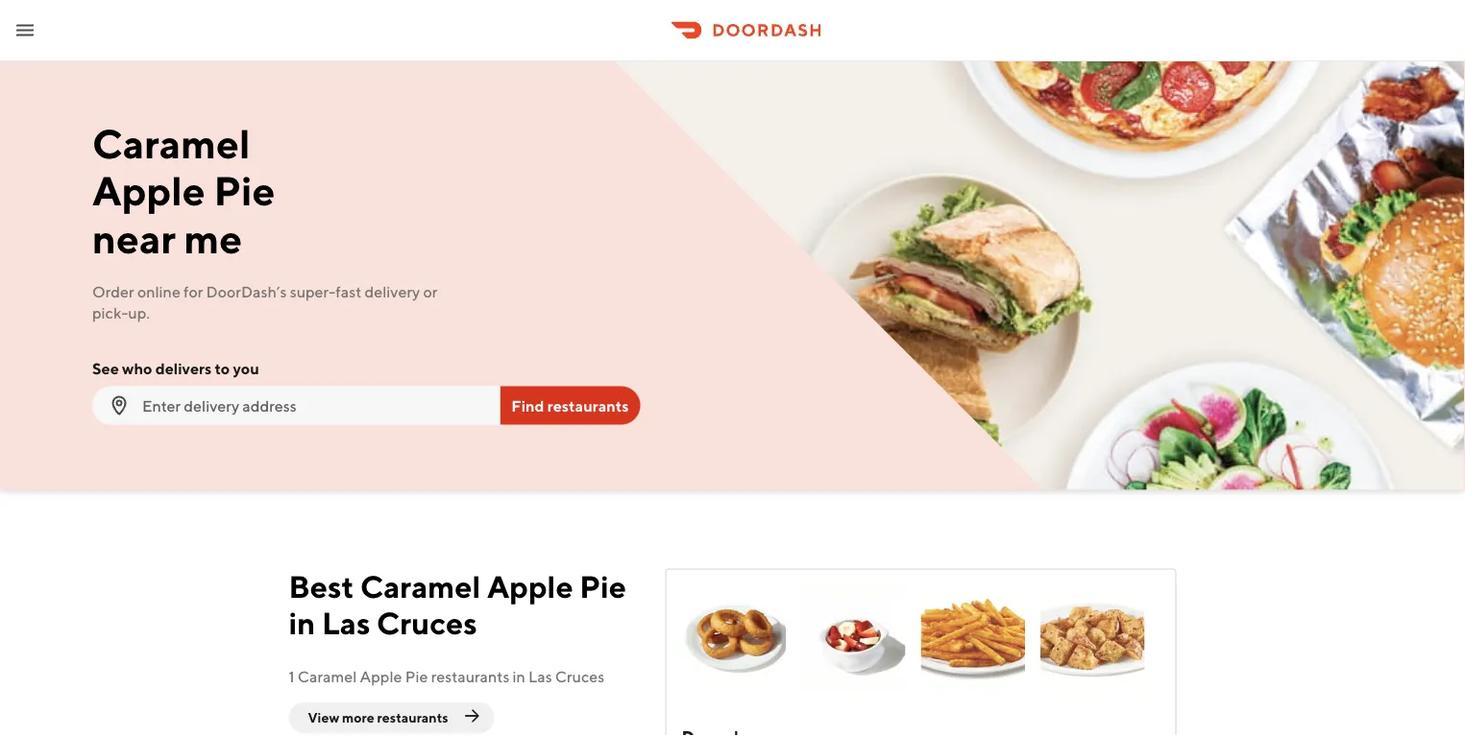 Task type: vqa. For each thing, say whether or not it's contained in the screenshot.
left in
yes



Task type: describe. For each thing, give the bounding box(es) containing it.
2 vertical spatial restaurants
[[377, 711, 448, 727]]

seasoned red-skinned potatoes image
[[1041, 586, 1145, 696]]

pie for 1 caramel apple pie restaurants in las cruces
[[405, 668, 428, 687]]

pie inside caramel apple pie near me
[[214, 167, 275, 214]]

delivery
[[365, 283, 420, 301]]

caramel apple pie near me
[[92, 119, 275, 262]]

near
[[92, 214, 176, 262]]

online
[[137, 283, 180, 301]]

pie for best caramel apple pie in las cruces
[[580, 569, 626, 605]]

1 caramel apple pie restaurants in las cruces
[[289, 668, 605, 687]]

1 vertical spatial in
[[513, 668, 525, 687]]

apple for best caramel apple pie in las cruces
[[487, 569, 573, 605]]

1 vertical spatial cruces
[[555, 668, 605, 687]]

me
[[184, 214, 242, 262]]

1
[[289, 668, 295, 687]]

see who delivers to you
[[92, 359, 259, 378]]

apple for 1 caramel apple pie restaurants in las cruces
[[360, 668, 402, 687]]

caramel for best
[[360, 569, 481, 605]]

beer-battered onion rings image
[[682, 586, 786, 696]]

delivers
[[155, 359, 212, 378]]

see
[[92, 359, 119, 378]]

or
[[423, 283, 437, 301]]

find
[[511, 397, 544, 415]]

view more restaurants
[[308, 711, 448, 727]]

super-
[[290, 283, 336, 301]]



Task type: locate. For each thing, give the bounding box(es) containing it.
0 horizontal spatial in
[[289, 605, 315, 641]]

in up the 1
[[289, 605, 315, 641]]

2 horizontal spatial pie
[[580, 569, 626, 605]]

1 horizontal spatial apple
[[360, 668, 402, 687]]

view
[[308, 711, 339, 727]]

for
[[184, 283, 203, 301]]

fresh seasonal fruit image
[[801, 586, 906, 696]]

cruces
[[377, 605, 477, 641], [555, 668, 605, 687]]

1 vertical spatial pie
[[580, 569, 626, 605]]

more
[[342, 711, 374, 727]]

restaurants inside button
[[547, 397, 629, 415]]

1 vertical spatial caramel
[[360, 569, 481, 605]]

2 horizontal spatial apple
[[487, 569, 573, 605]]

2 vertical spatial apple
[[360, 668, 402, 687]]

1 vertical spatial apple
[[487, 569, 573, 605]]

find restaurants button
[[500, 387, 640, 425]]

caramel
[[92, 119, 250, 167], [360, 569, 481, 605], [298, 668, 357, 687]]

doordash's
[[206, 283, 287, 301]]

0 horizontal spatial pie
[[214, 167, 275, 214]]

1 horizontal spatial las
[[528, 668, 552, 687]]

caramel inside caramel apple pie near me
[[92, 119, 250, 167]]

restaurants
[[547, 397, 629, 415], [431, 668, 510, 687], [377, 711, 448, 727]]

open menu image
[[13, 19, 37, 42]]

0 horizontal spatial apple
[[92, 167, 205, 214]]

las
[[322, 605, 370, 641], [528, 668, 552, 687]]

seasoned fries image
[[921, 586, 1025, 696]]

pie
[[214, 167, 275, 214], [580, 569, 626, 605], [405, 668, 428, 687]]

restaurants down best caramel apple pie in las cruces
[[431, 668, 510, 687]]

0 vertical spatial pie
[[214, 167, 275, 214]]

restaurants right find
[[547, 397, 629, 415]]

0 horizontal spatial cruces
[[377, 605, 477, 641]]

in down best caramel apple pie in las cruces
[[513, 668, 525, 687]]

1 vertical spatial restaurants
[[431, 668, 510, 687]]

0 vertical spatial in
[[289, 605, 315, 641]]

best
[[289, 569, 354, 605]]

apple
[[92, 167, 205, 214], [487, 569, 573, 605], [360, 668, 402, 687]]

view more restaurants link
[[289, 703, 495, 734]]

0 horizontal spatial caramel
[[92, 119, 250, 167]]

2 vertical spatial caramel
[[298, 668, 357, 687]]

las inside best caramel apple pie in las cruces
[[322, 605, 370, 641]]

you
[[233, 359, 259, 378]]

pick-
[[92, 304, 128, 322]]

caramel for 1
[[298, 668, 357, 687]]

in
[[289, 605, 315, 641], [513, 668, 525, 687]]

1 vertical spatial las
[[528, 668, 552, 687]]

0 vertical spatial cruces
[[377, 605, 477, 641]]

2 vertical spatial pie
[[405, 668, 428, 687]]

who
[[122, 359, 152, 378]]

fast
[[336, 283, 361, 301]]

hero image image
[[615, 61, 1465, 491]]

1 horizontal spatial caramel
[[298, 668, 357, 687]]

find restaurants
[[511, 397, 629, 415]]

0 vertical spatial apple
[[92, 167, 205, 214]]

in inside best caramel apple pie in las cruces
[[289, 605, 315, 641]]

pie inside best caramel apple pie in las cruces
[[580, 569, 626, 605]]

0 vertical spatial caramel
[[92, 119, 250, 167]]

cruces inside best caramel apple pie in las cruces
[[377, 605, 477, 641]]

1 horizontal spatial in
[[513, 668, 525, 687]]

0 horizontal spatial las
[[322, 605, 370, 641]]

up.
[[128, 304, 150, 322]]

2 horizontal spatial caramel
[[360, 569, 481, 605]]

apple inside caramel apple pie near me
[[92, 167, 205, 214]]

See who delivers to you text field
[[142, 395, 485, 417]]

best caramel apple pie in las cruces
[[289, 569, 626, 641]]

restaurants down "1 caramel apple pie restaurants in las cruces"
[[377, 711, 448, 727]]

apple inside best caramel apple pie in las cruces
[[487, 569, 573, 605]]

0 vertical spatial restaurants
[[547, 397, 629, 415]]

order online for doordash's super-fast delivery or pick-up.
[[92, 283, 437, 322]]

to
[[215, 359, 230, 378]]

caramel inside best caramel apple pie in las cruces
[[360, 569, 481, 605]]

0 vertical spatial las
[[322, 605, 370, 641]]

1 horizontal spatial pie
[[405, 668, 428, 687]]

order
[[92, 283, 134, 301]]

1 horizontal spatial cruces
[[555, 668, 605, 687]]



